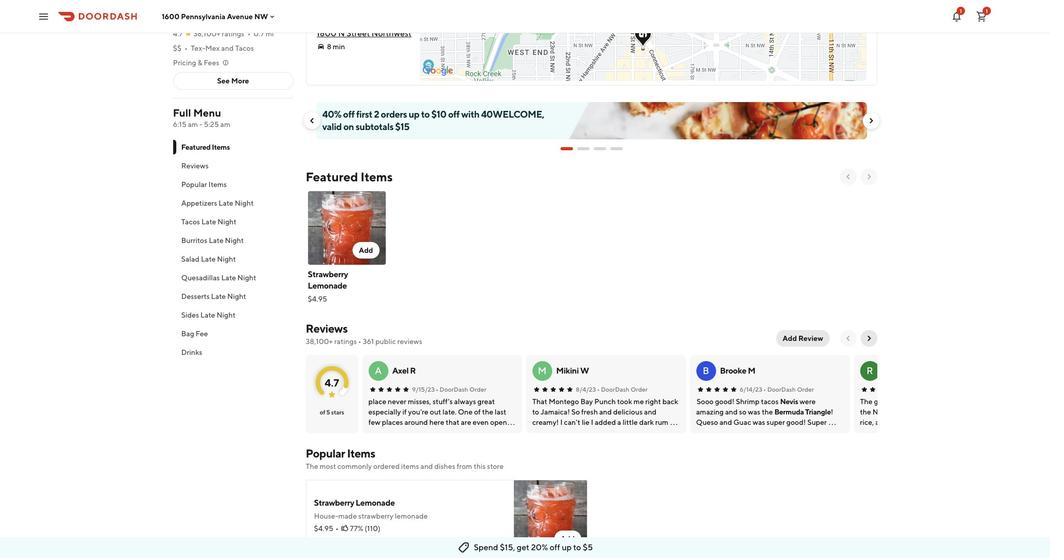Task type: vqa. For each thing, say whether or not it's contained in the screenshot.
Featured within the heading
yes



Task type: describe. For each thing, give the bounding box(es) containing it.
mex
[[205, 44, 220, 52]]

lemonade for strawberry lemonade
[[308, 281, 347, 291]]

bag fee
[[181, 330, 208, 338]]

reviews link
[[306, 322, 348, 336]]

brooke m
[[720, 366, 756, 376]]

orders
[[381, 109, 407, 120]]

night for desserts late night
[[227, 293, 246, 301]]

tacos inside button
[[181, 218, 200, 226]]

-
[[199, 120, 203, 129]]

$5
[[583, 543, 593, 553]]

1600 pennsylvania avenue nw
[[162, 12, 268, 20]]

38,100+ inside "reviews 38,100+ ratings • 361 public reviews"
[[306, 338, 333, 346]]

burritos late night button
[[173, 231, 293, 250]]

salad late night
[[181, 255, 236, 264]]

1600
[[162, 12, 180, 20]]

strawberry
[[359, 513, 394, 521]]

sides late night button
[[173, 306, 293, 325]]

0 vertical spatial featured items
[[181, 143, 230, 151]]

order for b
[[797, 386, 814, 394]]

2
[[374, 109, 379, 120]]

previous image
[[844, 335, 853, 343]]

0 vertical spatial 38,100+
[[193, 30, 220, 38]]

• inside "reviews 38,100+ ratings • 361 public reviews"
[[358, 338, 361, 346]]

$$
[[173, 44, 182, 52]]

bag fee button
[[173, 325, 293, 343]]

add for the top add button
[[359, 246, 373, 255]]

0 vertical spatial strawberry lemonade image
[[308, 191, 386, 265]]

• doordash order for m
[[597, 386, 648, 394]]

pricing & fees
[[173, 59, 219, 67]]

reviews for reviews 38,100+ ratings • 361 public reviews
[[306, 322, 348, 336]]

tacos late night button
[[173, 213, 293, 231]]

burritos
[[181, 237, 207, 245]]

popular items the most commonly ordered items and dishes from this store
[[306, 447, 504, 471]]

pennsylvania
[[181, 12, 226, 20]]

late for sides
[[201, 311, 215, 320]]

salad
[[181, 255, 200, 264]]

now
[[203, 15, 217, 23]]

and inside popular items the most commonly ordered items and dishes from this store
[[421, 463, 433, 471]]

full menu 6:15 am - 5:25 am
[[173, 107, 230, 129]]

1 horizontal spatial tacos
[[235, 44, 254, 52]]

0 horizontal spatial r
[[410, 366, 416, 376]]

361
[[363, 338, 374, 346]]

1 horizontal spatial r
[[867, 366, 874, 377]]

see
[[217, 77, 230, 85]]

quesadillas
[[181, 274, 220, 282]]

lemonade
[[395, 513, 428, 521]]

fee
[[196, 330, 208, 338]]

$4.95 •
[[314, 525, 339, 533]]

dishes
[[435, 463, 455, 471]]

nw
[[254, 12, 268, 20]]

items inside featured items heading
[[361, 170, 393, 184]]

strawberry lemonade house-made strawberry lemonade
[[314, 499, 428, 521]]

• right 9/15/23
[[436, 386, 439, 394]]

see more button
[[174, 73, 293, 89]]

appetizers late night button
[[173, 194, 293, 213]]

nevis bermuda triangle
[[775, 398, 831, 417]]

ordered
[[374, 463, 400, 471]]

spend $15, get 20% off up to $5
[[474, 543, 593, 553]]

appetizers late night
[[181, 199, 254, 208]]

bermuda
[[775, 408, 804, 417]]

mikini w
[[556, 366, 589, 376]]

see more
[[217, 77, 249, 85]]

• closes at 5:25 am
[[220, 15, 286, 23]]

avenue
[[227, 12, 253, 20]]

select promotional banner element
[[561, 140, 623, 158]]

pricing & fees button
[[173, 58, 230, 68]]

0 vertical spatial featured
[[181, 143, 211, 151]]

mi
[[266, 30, 274, 38]]

40% off first 2 orders up to $10 off with 40welcome, valid on subtotals $15
[[322, 109, 545, 132]]

1 for 1 items, open order cart 'image'
[[986, 8, 988, 14]]

lemonade for house-made strawberry lemonade
[[356, 499, 395, 508]]

items inside popular items the most commonly ordered items and dishes from this store
[[347, 447, 375, 461]]

appetizers
[[181, 199, 217, 208]]

1 for notification bell icon
[[960, 8, 962, 14]]

made
[[338, 513, 357, 521]]

open menu image
[[37, 10, 50, 23]]

full
[[173, 107, 191, 119]]

0 horizontal spatial 4.7
[[173, 30, 183, 38]]

of 5 stars
[[320, 409, 344, 417]]

w
[[580, 366, 589, 376]]

more
[[231, 77, 249, 85]]

nevis
[[780, 398, 798, 406]]

popular items button
[[173, 175, 293, 194]]

order for m
[[631, 386, 648, 394]]

fees
[[204, 59, 219, 67]]

• doordash order for a
[[436, 386, 487, 394]]

0 vertical spatial 5:25
[[257, 15, 272, 23]]

$4.95 inside strawberry lemonade $4.95
[[308, 295, 327, 303]]

featured inside heading
[[306, 170, 358, 184]]

• left 0.7
[[248, 30, 251, 38]]

late for quesadillas
[[221, 274, 236, 282]]

to for $5
[[574, 543, 581, 553]]

on
[[344, 121, 354, 132]]

$10
[[432, 109, 447, 120]]

store
[[487, 463, 504, 471]]

ratings inside "reviews 38,100+ ratings • 361 public reviews"
[[334, 338, 357, 346]]

0 horizontal spatial off
[[343, 109, 355, 120]]

$15
[[395, 121, 410, 132]]

featured items heading
[[306, 169, 393, 185]]

popular for popular items
[[181, 181, 207, 189]]

drinks
[[181, 349, 202, 357]]

1 button
[[972, 6, 992, 27]]

• doordash order for b
[[764, 386, 814, 394]]

house-
[[314, 513, 339, 521]]

1 horizontal spatial m
[[748, 366, 756, 376]]

am
[[274, 15, 286, 23]]

• right now
[[220, 15, 223, 23]]

2 horizontal spatial off
[[550, 543, 560, 553]]

late for burritos
[[209, 237, 224, 245]]

with
[[462, 109, 480, 120]]

from
[[457, 463, 472, 471]]

late for salad
[[201, 255, 216, 264]]

6:15
[[173, 120, 186, 129]]

5
[[327, 409, 330, 417]]

popular items
[[181, 181, 227, 189]]

20%
[[531, 543, 548, 553]]

1 am from the left
[[188, 120, 198, 129]]

map region
[[323, 0, 987, 164]]

strawberry for strawberry lemonade
[[308, 270, 348, 280]]

notification bell image
[[951, 10, 963, 23]]



Task type: locate. For each thing, give the bounding box(es) containing it.
night for sides late night
[[217, 311, 236, 320]]

and right items
[[421, 463, 433, 471]]

up for off
[[562, 543, 572, 553]]

8 min
[[327, 43, 345, 51]]

powered by google image
[[423, 66, 453, 76]]

featured items
[[181, 143, 230, 151], [306, 170, 393, 184]]

am left -
[[188, 120, 198, 129]]

to left the $5
[[574, 543, 581, 553]]

reviews inside "reviews 38,100+ ratings • 361 public reviews"
[[306, 322, 348, 336]]

0 horizontal spatial previous button of carousel image
[[308, 117, 316, 125]]

drinks button
[[173, 343, 293, 362]]

5:25 right -
[[204, 120, 219, 129]]

0 horizontal spatial 5:25
[[204, 120, 219, 129]]

popular up appetizers at the top
[[181, 181, 207, 189]]

• right $$
[[185, 44, 188, 52]]

popular inside "popular items" button
[[181, 181, 207, 189]]

night for salad late night
[[217, 255, 236, 264]]

r right axel
[[410, 366, 416, 376]]

order for a
[[470, 386, 487, 394]]

subtotals
[[356, 121, 394, 132]]

• doordash order
[[436, 386, 487, 394], [597, 386, 648, 394], [764, 386, 814, 394]]

at
[[249, 15, 256, 23]]

1 inside button
[[986, 8, 988, 14]]

0 vertical spatial reviews
[[181, 162, 209, 170]]

late down "popular items" button
[[219, 199, 233, 208]]

axel r
[[392, 366, 416, 376]]

night down "popular items" button
[[235, 199, 254, 208]]

off right $10
[[448, 109, 460, 120]]

1 vertical spatial and
[[421, 463, 433, 471]]

3 order from the left
[[797, 386, 814, 394]]

0 horizontal spatial and
[[221, 44, 234, 52]]

desserts
[[181, 293, 210, 301]]

0 horizontal spatial strawberry lemonade image
[[308, 191, 386, 265]]

1 vertical spatial reviews
[[306, 322, 348, 336]]

1 right notification bell icon
[[986, 8, 988, 14]]

night for appetizers late night
[[235, 199, 254, 208]]

0 vertical spatial previous button of carousel image
[[308, 117, 316, 125]]

reviews up popular items
[[181, 162, 209, 170]]

tacos
[[235, 44, 254, 52], [181, 218, 200, 226]]

1 horizontal spatial 1
[[986, 8, 988, 14]]

off up on
[[343, 109, 355, 120]]

1 horizontal spatial • doordash order
[[597, 386, 648, 394]]

am down menu
[[220, 120, 230, 129]]

1
[[960, 8, 962, 14], [986, 8, 988, 14]]

1 horizontal spatial popular
[[306, 447, 345, 461]]

1 horizontal spatial strawberry lemonade image
[[514, 480, 588, 554]]

0 horizontal spatial reviews
[[181, 162, 209, 170]]

late down quesadillas late night
[[211, 293, 226, 301]]

night up quesadillas late night button
[[217, 255, 236, 264]]

tacos late night
[[181, 218, 237, 226]]

doordash for a
[[440, 386, 468, 394]]

late inside 'burritos late night' button
[[209, 237, 224, 245]]

1 1 from the left
[[960, 8, 962, 14]]

featured items down on
[[306, 170, 393, 184]]

1 horizontal spatial featured items
[[306, 170, 393, 184]]

night up 'burritos late night' button
[[218, 218, 237, 226]]

1 horizontal spatial order
[[631, 386, 648, 394]]

0 horizontal spatial popular
[[181, 181, 207, 189]]

tacos down 0.7
[[235, 44, 254, 52]]

1 horizontal spatial 38,100+
[[306, 338, 333, 346]]

to left $10
[[421, 109, 430, 120]]

late down salad late night button
[[221, 274, 236, 282]]

0 vertical spatial add button
[[353, 242, 379, 259]]

burritos late night
[[181, 237, 244, 245]]

1 vertical spatial 4.7
[[325, 377, 339, 389]]

• right '6/14/23' at the right bottom of the page
[[764, 386, 766, 394]]

add for rightmost add button
[[561, 535, 575, 544]]

2 vertical spatial add
[[561, 535, 575, 544]]

n
[[338, 29, 345, 38]]

doordash for m
[[601, 386, 630, 394]]

late right the salad
[[201, 255, 216, 264]]

1 horizontal spatial lemonade
[[356, 499, 395, 508]]

sides
[[181, 311, 199, 320]]

0 horizontal spatial featured
[[181, 143, 211, 151]]

late inside tacos late night button
[[202, 218, 216, 226]]

$15,
[[500, 543, 515, 553]]

late inside salad late night button
[[201, 255, 216, 264]]

tacos up burritos
[[181, 218, 200, 226]]

strawberry for house-made strawberry lemonade
[[314, 499, 354, 508]]

1 horizontal spatial ratings
[[334, 338, 357, 346]]

2 doordash from the left
[[601, 386, 630, 394]]

review
[[799, 335, 824, 343]]

most
[[320, 463, 336, 471]]

salad late night button
[[173, 250, 293, 269]]

2 horizontal spatial add
[[783, 335, 797, 343]]

doordash for b
[[768, 386, 796, 394]]

ratings
[[222, 30, 244, 38], [334, 338, 357, 346]]

open
[[182, 15, 201, 23]]

1 vertical spatial to
[[574, 543, 581, 553]]

1 order from the left
[[470, 386, 487, 394]]

1 vertical spatial ratings
[[334, 338, 357, 346]]

popular
[[181, 181, 207, 189], [306, 447, 345, 461]]

1 items, open order cart image
[[976, 10, 988, 23]]

2 am from the left
[[220, 120, 230, 129]]

1 vertical spatial $4.95
[[314, 525, 334, 533]]

1 doordash from the left
[[440, 386, 468, 394]]

1 vertical spatial add
[[783, 335, 797, 343]]

reviews inside button
[[181, 162, 209, 170]]

0 vertical spatial add
[[359, 246, 373, 255]]

0 vertical spatial popular
[[181, 181, 207, 189]]

featured down valid
[[306, 170, 358, 184]]

1800 n street northwest
[[317, 29, 412, 38]]

to for $10
[[421, 109, 430, 120]]

doordash right 9/15/23
[[440, 386, 468, 394]]

0.7 mi
[[254, 30, 274, 38]]

add
[[359, 246, 373, 255], [783, 335, 797, 343], [561, 535, 575, 544]]

popular inside popular items the most commonly ordered items and dishes from this store
[[306, 447, 345, 461]]

featured down -
[[181, 143, 211, 151]]

0 horizontal spatial add button
[[353, 242, 379, 259]]

valid
[[322, 121, 342, 132]]

late inside quesadillas late night button
[[221, 274, 236, 282]]

items up commonly
[[347, 447, 375, 461]]

featured
[[181, 143, 211, 151], [306, 170, 358, 184]]

reviews
[[181, 162, 209, 170], [306, 322, 348, 336]]

reviews down strawberry lemonade $4.95
[[306, 322, 348, 336]]

5:25 inside full menu 6:15 am - 5:25 am
[[204, 120, 219, 129]]

0 vertical spatial and
[[221, 44, 234, 52]]

0 vertical spatial to
[[421, 109, 430, 120]]

items down subtotals in the top of the page
[[361, 170, 393, 184]]

1 vertical spatial lemonade
[[356, 499, 395, 508]]

items up appetizers late night
[[209, 181, 227, 189]]

38,100+ down reviews 'link'
[[306, 338, 333, 346]]

0 horizontal spatial ratings
[[222, 30, 244, 38]]

night up "sides late night" 'button'
[[227, 293, 246, 301]]

1 vertical spatial 38,100+
[[306, 338, 333, 346]]

tex-
[[191, 44, 205, 52]]

1 horizontal spatial up
[[562, 543, 572, 553]]

38,100+
[[193, 30, 220, 38], [306, 338, 333, 346]]

strawberry lemonade $4.95
[[308, 270, 348, 303]]

ratings left the 361
[[334, 338, 357, 346]]

0 horizontal spatial m
[[538, 366, 547, 377]]

$4.95 up reviews 'link'
[[308, 295, 327, 303]]

• doordash order right 8/4/23
[[597, 386, 648, 394]]

1 horizontal spatial reviews
[[306, 322, 348, 336]]

items inside "popular items" button
[[209, 181, 227, 189]]

quesadillas late night
[[181, 274, 256, 282]]

this
[[474, 463, 486, 471]]

2 horizontal spatial • doordash order
[[764, 386, 814, 394]]

0 horizontal spatial doordash
[[440, 386, 468, 394]]

add review button
[[777, 330, 830, 347]]

night for quesadillas late night
[[238, 274, 256, 282]]

1 horizontal spatial add
[[561, 535, 575, 544]]

3 • doordash order from the left
[[764, 386, 814, 394]]

6/14/23
[[740, 386, 763, 394]]

0 horizontal spatial order
[[470, 386, 487, 394]]

1 horizontal spatial to
[[574, 543, 581, 553]]

4.7 up of 5 stars
[[325, 377, 339, 389]]

brooke
[[720, 366, 747, 376]]

stars
[[331, 409, 344, 417]]

1 vertical spatial previous button of carousel image
[[844, 173, 853, 181]]

2 horizontal spatial order
[[797, 386, 814, 394]]

0 horizontal spatial am
[[188, 120, 198, 129]]

• right 8/4/23
[[597, 386, 600, 394]]

• down made
[[336, 525, 339, 533]]

m
[[538, 366, 547, 377], [748, 366, 756, 376]]

up
[[409, 109, 420, 120], [562, 543, 572, 553]]

and right the mex on the left of the page
[[221, 44, 234, 52]]

reviews button
[[173, 157, 293, 175]]

1 horizontal spatial 4.7
[[325, 377, 339, 389]]

1 vertical spatial up
[[562, 543, 572, 553]]

4.7 up $$
[[173, 30, 183, 38]]

reviews 38,100+ ratings • 361 public reviews
[[306, 322, 422, 346]]

1 vertical spatial featured
[[306, 170, 358, 184]]

0 vertical spatial up
[[409, 109, 420, 120]]

a
[[375, 366, 382, 377]]

1 vertical spatial add button
[[555, 531, 581, 548]]

commonly
[[338, 463, 372, 471]]

desserts late night
[[181, 293, 246, 301]]

night down salad late night button
[[238, 274, 256, 282]]

77% (110)
[[350, 525, 381, 533]]

&
[[198, 59, 202, 67]]

up for orders
[[409, 109, 420, 120]]

3 doordash from the left
[[768, 386, 796, 394]]

first
[[356, 109, 373, 120]]

b
[[703, 366, 710, 377]]

1 horizontal spatial 5:25
[[257, 15, 272, 23]]

ratings down closes
[[222, 30, 244, 38]]

1800 n street northwest link
[[317, 29, 412, 38]]

8
[[327, 43, 331, 51]]

lemonade up reviews 'link'
[[308, 281, 347, 291]]

night for tacos late night
[[218, 218, 237, 226]]

items up reviews button
[[212, 143, 230, 151]]

late inside "sides late night" 'button'
[[201, 311, 215, 320]]

off right 20% on the right of page
[[550, 543, 560, 553]]

2 order from the left
[[631, 386, 648, 394]]

0 horizontal spatial 1
[[960, 8, 962, 14]]

1 horizontal spatial and
[[421, 463, 433, 471]]

5:25 right at
[[257, 15, 272, 23]]

1 horizontal spatial previous button of carousel image
[[844, 173, 853, 181]]

up left the $5
[[562, 543, 572, 553]]

add button
[[353, 242, 379, 259], [555, 531, 581, 548]]

get
[[517, 543, 530, 553]]

late inside desserts late night button
[[211, 293, 226, 301]]

lemonade inside 'strawberry lemonade house-made strawberry lemonade'
[[356, 499, 395, 508]]

0 horizontal spatial add
[[359, 246, 373, 255]]

1 horizontal spatial off
[[448, 109, 460, 120]]

0 vertical spatial tacos
[[235, 44, 254, 52]]

40welcome,
[[481, 109, 545, 120]]

late for appetizers
[[219, 199, 233, 208]]

38,100+ down now
[[193, 30, 220, 38]]

bag
[[181, 330, 194, 338]]

0 horizontal spatial up
[[409, 109, 420, 120]]

1 horizontal spatial add button
[[555, 531, 581, 548]]

$4.95 down house-
[[314, 525, 334, 533]]

1 vertical spatial 5:25
[[204, 120, 219, 129]]

strawberry lemonade image
[[308, 191, 386, 265], [514, 480, 588, 554]]

m left mikini
[[538, 366, 547, 377]]

min
[[333, 43, 345, 51]]

1 left 1 button at the right of the page
[[960, 8, 962, 14]]

1 vertical spatial tacos
[[181, 218, 200, 226]]

doordash right 8/4/23
[[601, 386, 630, 394]]

add review
[[783, 335, 824, 343]]

lemonade inside strawberry lemonade $4.95
[[308, 281, 347, 291]]

late up burritos late night
[[202, 218, 216, 226]]

popular up most
[[306, 447, 345, 461]]

popular for popular items the most commonly ordered items and dishes from this store
[[306, 447, 345, 461]]

1 vertical spatial strawberry
[[314, 499, 354, 508]]

2 • doordash order from the left
[[597, 386, 648, 394]]

0 horizontal spatial to
[[421, 109, 430, 120]]

late inside appetizers late night button
[[219, 199, 233, 208]]

previous button of carousel image
[[308, 117, 316, 125], [844, 173, 853, 181]]

next image
[[865, 335, 873, 343]]

1 vertical spatial strawberry lemonade image
[[514, 480, 588, 554]]

night for burritos late night
[[225, 237, 244, 245]]

0 horizontal spatial featured items
[[181, 143, 230, 151]]

and
[[221, 44, 234, 52], [421, 463, 433, 471]]

0 vertical spatial lemonade
[[308, 281, 347, 291]]

late for tacos
[[202, 218, 216, 226]]

nevis button
[[780, 397, 798, 407]]

night
[[235, 199, 254, 208], [218, 218, 237, 226], [225, 237, 244, 245], [217, 255, 236, 264], [238, 274, 256, 282], [227, 293, 246, 301], [217, 311, 236, 320]]

0 horizontal spatial 38,100+
[[193, 30, 220, 38]]

0 vertical spatial next button of carousel image
[[867, 117, 875, 125]]

0 vertical spatial 4.7
[[173, 30, 183, 38]]

0.7
[[254, 30, 264, 38]]

up up $15
[[409, 109, 420, 120]]

0 vertical spatial $4.95
[[308, 295, 327, 303]]

desserts late night button
[[173, 287, 293, 306]]

closes
[[226, 15, 248, 23]]

reviews
[[398, 338, 422, 346]]

night up bag fee button
[[217, 311, 236, 320]]

night inside 'button'
[[217, 311, 236, 320]]

menu
[[193, 107, 221, 119]]

next button of carousel image
[[867, 117, 875, 125], [865, 173, 873, 181]]

doordash up nevis
[[768, 386, 796, 394]]

1800
[[317, 29, 337, 38]]

of
[[320, 409, 325, 417]]

0 horizontal spatial lemonade
[[308, 281, 347, 291]]

night down tacos late night button
[[225, 237, 244, 245]]

late right sides
[[201, 311, 215, 320]]

late down tacos late night on the left
[[209, 237, 224, 245]]

off
[[343, 109, 355, 120], [448, 109, 460, 120], [550, 543, 560, 553]]

• left the 361
[[358, 338, 361, 346]]

1 • doordash order from the left
[[436, 386, 487, 394]]

r down next image
[[867, 366, 874, 377]]

lemonade up strawberry in the bottom of the page
[[356, 499, 395, 508]]

up inside 40% off first 2 orders up to $10 off with 40welcome, valid on subtotals $15
[[409, 109, 420, 120]]

open now
[[182, 15, 217, 23]]

1 vertical spatial popular
[[306, 447, 345, 461]]

to
[[421, 109, 430, 120], [574, 543, 581, 553]]

featured items down -
[[181, 143, 230, 151]]

2 horizontal spatial doordash
[[768, 386, 796, 394]]

1 vertical spatial next button of carousel image
[[865, 173, 873, 181]]

1 horizontal spatial am
[[220, 120, 230, 129]]

1 horizontal spatial featured
[[306, 170, 358, 184]]

northwest
[[372, 29, 412, 38]]

1 horizontal spatial doordash
[[601, 386, 630, 394]]

strawberry inside 'strawberry lemonade house-made strawberry lemonade'
[[314, 499, 354, 508]]

0 horizontal spatial • doordash order
[[436, 386, 487, 394]]

• doordash order right 9/15/23
[[436, 386, 487, 394]]

to inside 40% off first 2 orders up to $10 off with 40welcome, valid on subtotals $15
[[421, 109, 430, 120]]

40%
[[322, 109, 342, 120]]

reviews for reviews
[[181, 162, 209, 170]]

0 vertical spatial strawberry
[[308, 270, 348, 280]]

5:25
[[257, 15, 272, 23], [204, 120, 219, 129]]

1 vertical spatial featured items
[[306, 170, 393, 184]]

• doordash order up the nevis button
[[764, 386, 814, 394]]

m right brooke
[[748, 366, 756, 376]]

late for desserts
[[211, 293, 226, 301]]

0 horizontal spatial tacos
[[181, 218, 200, 226]]

2 1 from the left
[[986, 8, 988, 14]]

axel
[[392, 366, 409, 376]]

bermuda triangle button
[[775, 407, 831, 418]]

0 vertical spatial ratings
[[222, 30, 244, 38]]



